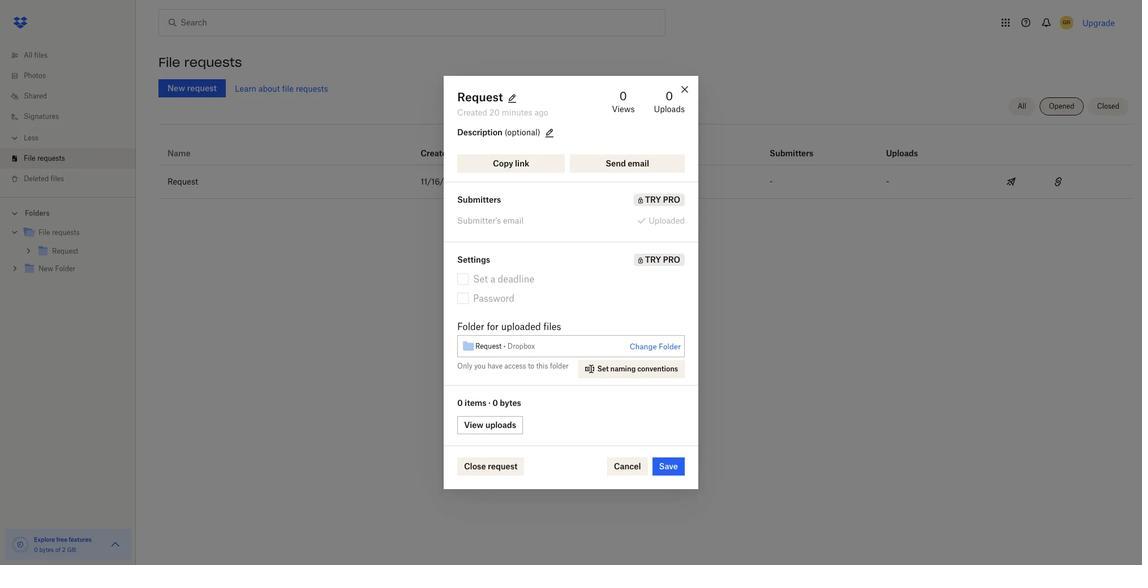 Task type: describe. For each thing, give the bounding box(es) containing it.
request • dropbox
[[476, 342, 535, 350]]

requests up learn
[[184, 54, 242, 70]]

pro for uploaded
[[663, 195, 681, 204]]

folder inside button
[[659, 342, 681, 351]]

created for created 20 minutes ago
[[457, 108, 487, 117]]

change
[[630, 342, 657, 351]]

files for deleted files
[[51, 174, 64, 183]]

close
[[464, 461, 486, 471]]

opened button
[[1040, 97, 1084, 115]]

view
[[464, 420, 484, 430]]

this
[[536, 362, 548, 370]]

0 right ·
[[493, 398, 498, 408]]

2 horizontal spatial files
[[544, 321, 561, 332]]

a
[[491, 273, 496, 285]]

signatures link
[[9, 106, 136, 127]]

bytes for 0 items · 0 bytes
[[500, 398, 521, 408]]

copy link
[[493, 159, 529, 168]]

list containing all files
[[0, 38, 136, 197]]

save
[[659, 461, 678, 471]]

0 for 0 uploads
[[666, 89, 673, 103]]

0 for 0 items · 0 bytes
[[457, 398, 463, 408]]

dropbox image
[[9, 11, 32, 34]]

try pro for password
[[645, 255, 681, 264]]

pro for password
[[663, 255, 681, 264]]

send
[[606, 159, 626, 168]]

cancel button
[[607, 457, 648, 476]]

try for uploaded
[[645, 195, 661, 204]]

submitters
[[457, 195, 501, 204]]

optional
[[507, 127, 538, 137]]

set naming conventions
[[598, 365, 678, 373]]

deleted files link
[[9, 169, 136, 189]]

uploads
[[486, 420, 516, 430]]

conventions
[[638, 365, 678, 373]]

table containing name
[[159, 129, 1133, 199]]

request
[[488, 461, 518, 471]]

close request
[[464, 461, 518, 471]]

cancel
[[614, 461, 641, 471]]

all files
[[24, 51, 48, 59]]

less
[[24, 134, 39, 142]]

file
[[282, 84, 294, 93]]

learn
[[235, 84, 256, 93]]

link
[[515, 159, 529, 168]]

free
[[56, 536, 67, 543]]

upgrade link
[[1083, 18, 1115, 27]]

0 vertical spatial file requests link
[[9, 148, 136, 169]]

files for all files
[[34, 51, 48, 59]]

requests inside list item
[[37, 154, 65, 162]]

submitter's
[[457, 216, 501, 225]]

close request button
[[457, 457, 525, 476]]

about
[[259, 84, 280, 93]]

set for set a deadline
[[473, 273, 488, 285]]

you
[[474, 362, 486, 370]]

0 inside explore free features 0 bytes of 2 gb
[[34, 546, 38, 553]]

deleted
[[24, 174, 49, 183]]

set a deadline
[[473, 273, 535, 285]]

0 vertical spatial pro trial element
[[635, 147, 653, 160]]

folder
[[550, 362, 569, 370]]

send email
[[606, 159, 649, 168]]

try for password
[[645, 255, 661, 264]]

quota usage element
[[11, 536, 29, 554]]

0 vertical spatial file requests
[[159, 54, 242, 70]]

settings
[[457, 255, 490, 264]]

folders button
[[0, 204, 136, 221]]

deleted files
[[24, 174, 64, 183]]

row containing request
[[159, 165, 1133, 199]]

ago
[[535, 108, 548, 117]]

uploaded
[[649, 216, 685, 225]]

signatures
[[24, 112, 59, 121]]

uploads
[[654, 104, 685, 114]]

naming
[[611, 365, 636, 373]]

pro trial element for password
[[634, 254, 685, 266]]

requests right file
[[296, 84, 328, 93]]

description
[[457, 127, 503, 137]]

view uploads button
[[457, 416, 523, 434]]

2
[[62, 546, 66, 553]]

opened
[[1049, 102, 1075, 110]]

learn about file requests
[[235, 84, 328, 93]]

folders
[[25, 209, 50, 217]]

set naming conventions button
[[578, 360, 685, 378]]

0 vertical spatial folder
[[457, 321, 485, 332]]

upgrade
[[1083, 18, 1115, 27]]

file requests list item
[[0, 148, 136, 169]]

request for 11/16/2023
[[168, 177, 198, 186]]

file requests inside file requests list item
[[24, 154, 65, 162]]

explore free features 0 bytes of 2 gb
[[34, 536, 92, 553]]

have
[[488, 362, 503, 370]]

closed
[[1098, 102, 1120, 110]]

shared link
[[9, 86, 136, 106]]

uploaded
[[501, 321, 541, 332]]

0 uploads
[[654, 89, 685, 114]]

•
[[504, 342, 506, 350]]

change folder button
[[630, 340, 681, 354]]

access
[[505, 362, 526, 370]]

0 items · 0 bytes
[[457, 398, 521, 408]]

)
[[538, 127, 540, 137]]

photos link
[[9, 66, 136, 86]]

(
[[505, 127, 507, 137]]

all files link
[[9, 45, 136, 66]]

email for send email
[[628, 159, 649, 168]]

copy link button
[[457, 155, 565, 173]]

copy
[[493, 159, 513, 168]]

file requests link inside group
[[23, 225, 127, 241]]

folder for uploaded files
[[457, 321, 561, 332]]

created button
[[421, 147, 452, 160]]



Task type: locate. For each thing, give the bounding box(es) containing it.
0 vertical spatial request
[[457, 90, 503, 104]]

less image
[[9, 132, 20, 144]]

pro trial element
[[635, 147, 653, 160], [634, 194, 685, 206], [634, 254, 685, 266]]

bytes inside explore free features 0 bytes of 2 gb
[[39, 546, 54, 553]]

email right the submitter's
[[503, 216, 524, 225]]

1 vertical spatial request
[[168, 177, 198, 186]]

only
[[457, 362, 473, 370]]

pro trial element up uploaded
[[634, 194, 685, 206]]

items
[[465, 398, 487, 408]]

save button
[[653, 457, 685, 476]]

11/16/2023
[[421, 177, 464, 186]]

0 horizontal spatial created
[[421, 148, 452, 158]]

1 vertical spatial files
[[51, 174, 64, 183]]

1 horizontal spatial all
[[1018, 102, 1027, 110]]

file requests down 'folders' button
[[38, 228, 80, 237]]

send email button
[[570, 155, 685, 173]]

2 vertical spatial files
[[544, 321, 561, 332]]

3 - from the left
[[886, 177, 890, 186]]

0 vertical spatial set
[[473, 273, 488, 285]]

set inside button
[[598, 365, 609, 373]]

pro down uploaded
[[663, 255, 681, 264]]

0
[[620, 89, 627, 103], [666, 89, 673, 103], [457, 398, 463, 408], [493, 398, 498, 408], [34, 546, 38, 553]]

0 inside 0 views
[[620, 89, 627, 103]]

set for set naming conventions
[[598, 365, 609, 373]]

file requests up learn
[[159, 54, 242, 70]]

1 horizontal spatial email
[[628, 159, 649, 168]]

1 try pro from the top
[[645, 195, 681, 204]]

list
[[0, 38, 136, 197]]

request up 20
[[457, 90, 503, 104]]

0 up uploads
[[666, 89, 673, 103]]

pro trial element for uploaded
[[634, 194, 685, 206]]

try up uploaded
[[645, 195, 661, 204]]

1 vertical spatial pro
[[663, 255, 681, 264]]

1 row from the top
[[159, 129, 1133, 165]]

email
[[628, 159, 649, 168], [503, 216, 524, 225]]

set
[[473, 273, 488, 285], [598, 365, 609, 373]]

photos
[[24, 71, 46, 80]]

1 vertical spatial folder
[[659, 342, 681, 351]]

learn about file requests link
[[235, 84, 328, 93]]

0 horizontal spatial column header
[[770, 133, 815, 160]]

file requests group
[[0, 221, 136, 286]]

explore
[[34, 536, 55, 543]]

0 vertical spatial file
[[159, 54, 180, 70]]

try pro down uploaded
[[645, 255, 681, 264]]

2 vertical spatial request
[[476, 342, 502, 350]]

set left naming
[[598, 365, 609, 373]]

2 pro from the top
[[663, 255, 681, 264]]

1 vertical spatial pro trial element
[[634, 194, 685, 206]]

all for all files
[[24, 51, 32, 59]]

request left •
[[476, 342, 502, 350]]

all for all
[[1018, 102, 1027, 110]]

2 horizontal spatial file
[[159, 54, 180, 70]]

2 - from the left
[[770, 177, 773, 186]]

1 horizontal spatial file
[[38, 228, 50, 237]]

0 for 0 views
[[620, 89, 627, 103]]

1 vertical spatial file
[[24, 154, 35, 162]]

email right send
[[628, 159, 649, 168]]

copy link image
[[1052, 175, 1065, 189]]

to
[[528, 362, 535, 370]]

created
[[457, 108, 487, 117], [421, 148, 452, 158]]

files inside deleted files link
[[51, 174, 64, 183]]

only you have access to this folder
[[457, 362, 569, 370]]

0 vertical spatial all
[[24, 51, 32, 59]]

features
[[69, 536, 92, 543]]

1 vertical spatial set
[[598, 365, 609, 373]]

of
[[55, 546, 61, 553]]

all up photos
[[24, 51, 32, 59]]

pro trial element down uploaded
[[634, 254, 685, 266]]

created for created
[[421, 148, 452, 158]]

2 row from the top
[[159, 165, 1133, 199]]

shared
[[24, 92, 47, 100]]

0 vertical spatial try
[[645, 195, 661, 204]]

1 horizontal spatial set
[[598, 365, 609, 373]]

files right deleted
[[51, 174, 64, 183]]

2 horizontal spatial -
[[886, 177, 890, 186]]

created up 11/16/2023
[[421, 148, 452, 158]]

minutes
[[502, 108, 533, 117]]

email inside button
[[628, 159, 649, 168]]

table
[[159, 129, 1133, 199]]

files inside all files link
[[34, 51, 48, 59]]

file requests
[[159, 54, 242, 70], [24, 154, 65, 162], [38, 228, 80, 237]]

closed button
[[1089, 97, 1129, 115]]

file requests link down 'folders' button
[[23, 225, 127, 241]]

-
[[595, 177, 599, 186], [770, 177, 773, 186], [886, 177, 890, 186]]

bytes right ·
[[500, 398, 521, 408]]

1 horizontal spatial bytes
[[500, 398, 521, 408]]

2 try pro from the top
[[645, 255, 681, 264]]

1 vertical spatial created
[[421, 148, 452, 158]]

pro up uploaded
[[663, 195, 681, 204]]

files up photos
[[34, 51, 48, 59]]

email for submitter's email
[[503, 216, 524, 225]]

0 horizontal spatial set
[[473, 273, 488, 285]]

file requests inside file requests group
[[38, 228, 80, 237]]

row down views
[[159, 129, 1133, 165]]

1 vertical spatial file requests link
[[23, 225, 127, 241]]

bytes down explore
[[39, 546, 54, 553]]

0 horizontal spatial file
[[24, 154, 35, 162]]

try
[[645, 195, 661, 204], [645, 255, 661, 264]]

view uploads
[[464, 420, 516, 430]]

gb
[[67, 546, 76, 553]]

request for created 20 minutes ago
[[457, 90, 503, 104]]

0 inside "0 uploads"
[[666, 89, 673, 103]]

cell inside row
[[1087, 165, 1133, 198]]

row
[[159, 129, 1133, 165], [159, 165, 1133, 199]]

file
[[159, 54, 180, 70], [24, 154, 35, 162], [38, 228, 50, 237]]

set left a
[[473, 273, 488, 285]]

all left opened
[[1018, 102, 1027, 110]]

2 column header from the left
[[886, 133, 932, 160]]

1 column header from the left
[[770, 133, 815, 160]]

requests inside group
[[52, 228, 80, 237]]

views
[[612, 104, 635, 114]]

dialog
[[444, 76, 699, 489]]

created up description
[[457, 108, 487, 117]]

row containing name
[[159, 129, 1133, 165]]

1 vertical spatial email
[[503, 216, 524, 225]]

requests down 'folders' button
[[52, 228, 80, 237]]

file inside list item
[[24, 154, 35, 162]]

bytes for explore free features 0 bytes of 2 gb
[[39, 546, 54, 553]]

1 horizontal spatial column header
[[886, 133, 932, 160]]

1 vertical spatial file requests
[[24, 154, 65, 162]]

0 vertical spatial pro
[[663, 195, 681, 204]]

folder up the conventions
[[659, 342, 681, 351]]

0 vertical spatial try pro
[[645, 195, 681, 204]]

0 up views
[[620, 89, 627, 103]]

description ( optional )
[[457, 127, 540, 137]]

1 horizontal spatial folder
[[659, 342, 681, 351]]

file inside group
[[38, 228, 50, 237]]

dropbox
[[508, 342, 535, 350]]

1 horizontal spatial created
[[457, 108, 487, 117]]

0 vertical spatial email
[[628, 159, 649, 168]]

2 vertical spatial file requests
[[38, 228, 80, 237]]

2 try from the top
[[645, 255, 661, 264]]

request inside row
[[168, 177, 198, 186]]

file requests up deleted files on the left of the page
[[24, 154, 65, 162]]

files
[[34, 51, 48, 59], [51, 174, 64, 183], [544, 321, 561, 332]]

0 vertical spatial created
[[457, 108, 487, 117]]

folder
[[457, 321, 485, 332], [659, 342, 681, 351]]

1 horizontal spatial -
[[770, 177, 773, 186]]

change folder
[[630, 342, 681, 351]]

0 horizontal spatial folder
[[457, 321, 485, 332]]

requests up deleted files on the left of the page
[[37, 154, 65, 162]]

pro trial element right send
[[635, 147, 653, 160]]

try pro
[[645, 195, 681, 204], [645, 255, 681, 264]]

request down name
[[168, 177, 198, 186]]

dialog containing 0
[[444, 76, 699, 489]]

1 vertical spatial all
[[1018, 102, 1027, 110]]

send email image
[[1005, 175, 1019, 189]]

0 vertical spatial files
[[34, 51, 48, 59]]

0 vertical spatial bytes
[[500, 398, 521, 408]]

1 vertical spatial try
[[645, 255, 661, 264]]

row up uploaded
[[159, 165, 1133, 199]]

try down uploaded
[[645, 255, 661, 264]]

files right uploaded at left
[[544, 321, 561, 332]]

file requests link up deleted files on the left of the page
[[9, 148, 136, 169]]

folder left for
[[457, 321, 485, 332]]

name
[[168, 148, 191, 158]]

submitter's email
[[457, 216, 524, 225]]

·
[[489, 398, 491, 408]]

0 down explore
[[34, 546, 38, 553]]

created 20 minutes ago
[[457, 108, 548, 117]]

1 - from the left
[[595, 177, 599, 186]]

2 vertical spatial file
[[38, 228, 50, 237]]

0 horizontal spatial all
[[24, 51, 32, 59]]

try pro up uploaded
[[645, 195, 681, 204]]

2 vertical spatial pro trial element
[[634, 254, 685, 266]]

20
[[490, 108, 500, 117]]

column header
[[770, 133, 815, 160], [886, 133, 932, 160]]

for
[[487, 321, 499, 332]]

1 vertical spatial bytes
[[39, 546, 54, 553]]

1 pro from the top
[[663, 195, 681, 204]]

1 try from the top
[[645, 195, 661, 204]]

1 vertical spatial try pro
[[645, 255, 681, 264]]

request
[[457, 90, 503, 104], [168, 177, 198, 186], [476, 342, 502, 350]]

created inside row
[[421, 148, 452, 158]]

0 horizontal spatial -
[[595, 177, 599, 186]]

all inside button
[[1018, 102, 1027, 110]]

password
[[473, 293, 515, 304]]

0 horizontal spatial bytes
[[39, 546, 54, 553]]

0 horizontal spatial email
[[503, 216, 524, 225]]

cell
[[1087, 165, 1133, 198]]

0 left items
[[457, 398, 463, 408]]

deadline
[[498, 273, 535, 285]]

all button
[[1009, 97, 1036, 115]]

1 horizontal spatial files
[[51, 174, 64, 183]]

try pro for uploaded
[[645, 195, 681, 204]]

0 horizontal spatial files
[[34, 51, 48, 59]]

0 views
[[612, 89, 635, 114]]



Task type: vqa. For each thing, say whether or not it's contained in the screenshot.
Pro associated with Uploaded
yes



